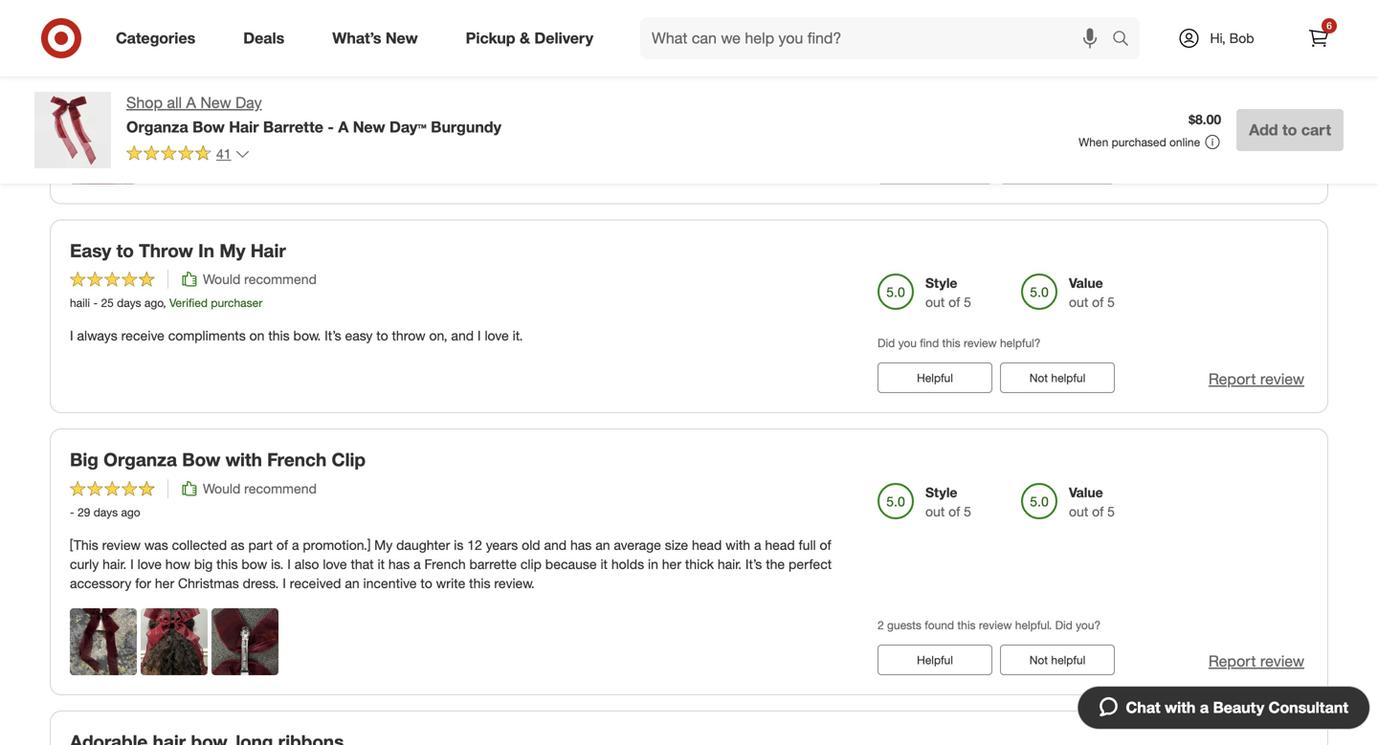 Task type: vqa. For each thing, say whether or not it's contained in the screenshot.
the topmost Organza
yes



Task type: locate. For each thing, give the bounding box(es) containing it.
found
[[925, 127, 955, 141], [925, 618, 955, 633]]

found for [this review was collected as part of a promotion.] my daughter is 12 years old and has an average size head with a head full of curly hair. i love how big this bow is. i also love that it has a french barrette clip because it holds in her thick hair. it's the perfect accessory for her christmas dress. i received an incentive to write this review.
[[925, 618, 955, 633]]

i
[[790, 64, 793, 81], [70, 328, 73, 344], [478, 328, 481, 344], [130, 556, 134, 573], [287, 556, 291, 573], [283, 575, 286, 592]]

guests
[[887, 127, 922, 141], [887, 618, 922, 633]]

0 vertical spatial not
[[1030, 371, 1048, 386]]

1 horizontal spatial love
[[323, 556, 347, 573]]

1 horizontal spatial hair
[[592, 64, 614, 81]]

0 vertical spatial ago
[[174, 33, 192, 47]]

2 vertical spatial style
[[926, 484, 958, 501]]

2 helpful from the top
[[1052, 653, 1086, 668]]

1 vertical spatial new
[[200, 93, 231, 112]]

0 vertical spatial helpful button
[[878, 363, 993, 394]]

my up the incentive
[[374, 537, 393, 554]]

found for love this bow! it's so cute. stays well in your hair and perfect length for my medium hair length. it's put together well. i am gonna definitely buy more
[[925, 127, 955, 141]]

easy to throw in my hair
[[70, 240, 286, 262]]

0 horizontal spatial hair.
[[103, 556, 127, 573]]

2 recommend from the top
[[244, 481, 317, 497]]

buy
[[169, 84, 191, 100]]

0 vertical spatial has
[[571, 537, 592, 554]]

ago up receive
[[144, 296, 163, 310]]

deals
[[243, 29, 285, 47]]

did for value out of 5
[[1056, 618, 1073, 633]]

it left holds at the left bottom of the page
[[601, 556, 608, 573]]

1 vertical spatial style out of 5
[[926, 275, 972, 311]]

29
[[78, 505, 90, 520]]

to right add
[[1283, 121, 1298, 139]]

0 vertical spatial 2
[[878, 127, 884, 141]]

easy
[[345, 328, 373, 344]]

to inside [this review was collected as part of a promotion.] my daughter is 12 years old and has an average size head with a head full of curly hair. i love how big this bow is. i also love that it has a french barrette clip because it holds in her thick hair. it's the perfect accessory for her christmas dress. i received an incentive to write this review.
[[421, 575, 432, 592]]

2 vertical spatial days
[[94, 505, 118, 520]]

shop
[[126, 93, 163, 112]]

a right "all"
[[186, 93, 196, 112]]

1 hair from the left
[[358, 64, 380, 81]]

i left am
[[790, 64, 793, 81]]

0 vertical spatial style
[[1069, 12, 1101, 28]]

1 horizontal spatial french
[[425, 556, 466, 573]]

definitely
[[111, 84, 165, 100]]

to left write
[[421, 575, 432, 592]]

hair left length.
[[592, 64, 614, 81]]

0 vertical spatial did
[[1056, 127, 1073, 141]]

days right 8
[[146, 33, 171, 47]]

would recommend up on
[[203, 271, 317, 288]]

1 guests from the top
[[887, 127, 922, 141]]

0 vertical spatial perfect
[[410, 64, 453, 81]]

with
[[226, 449, 262, 471], [726, 537, 751, 554], [1165, 699, 1196, 718]]

new left day™ at the top of the page
[[353, 118, 385, 136]]

2 for love this bow! it's so cute. stays well in your hair and perfect length for my medium hair length. it's put together well. i am gonna definitely buy more
[[878, 127, 884, 141]]

2 not helpful button from the top
[[1000, 645, 1115, 676]]

ago up bow!
[[174, 33, 192, 47]]

1 report from the top
[[1209, 370, 1256, 389]]

0 horizontal spatial with
[[226, 449, 262, 471]]

hair
[[229, 118, 259, 136], [251, 240, 286, 262]]

with up as
[[226, 449, 262, 471]]

2 helpful from the top
[[917, 653, 953, 668]]

1 vertical spatial my
[[374, 537, 393, 554]]

2 2 guests found this review helpful. did you? from the top
[[878, 618, 1101, 633]]

pickup
[[466, 29, 516, 47]]

- left 29
[[70, 505, 74, 520]]

0 vertical spatial not helpful
[[1030, 371, 1086, 386]]

out for i always receive compliments on this bow. it's easy to throw on, and i love it.
[[1069, 294, 1089, 311]]

0 vertical spatial report review button
[[1209, 369, 1305, 391]]

2 horizontal spatial with
[[1165, 699, 1196, 718]]

would recommend
[[203, 271, 317, 288], [203, 481, 317, 497]]

you? for value out of 5
[[1076, 618, 1101, 633]]

you? for style out of 5
[[1076, 127, 1101, 141]]

what's
[[332, 29, 381, 47]]

1 vertical spatial 2 guests found this review helpful. did you?
[[878, 618, 1101, 633]]

i always receive compliments on this bow. it's easy to throw on, and i love it.
[[70, 328, 523, 344]]

6
[[1327, 20, 1332, 32]]

1 horizontal spatial ago
[[144, 296, 163, 310]]

2 value out of 5 from the top
[[1069, 484, 1115, 520]]

1 vertical spatial found
[[925, 618, 955, 633]]

french up write
[[425, 556, 466, 573]]

0 vertical spatial organza
[[126, 118, 188, 136]]

also
[[295, 556, 319, 573]]

search button
[[1104, 17, 1150, 63]]

my right the in
[[220, 240, 245, 262]]

1 vertical spatial not helpful button
[[1000, 645, 1115, 676]]

- left 25
[[93, 296, 98, 310]]

years
[[486, 537, 518, 554]]

not
[[1030, 371, 1048, 386], [1030, 653, 1048, 668]]

head up the at the right bottom of the page
[[765, 537, 795, 554]]

2 hair from the left
[[592, 64, 614, 81]]

2 guests from the top
[[887, 618, 922, 633]]

new right what's
[[386, 29, 418, 47]]

recommend up the i always receive compliments on this bow. it's easy to throw on, and i love it.
[[244, 271, 317, 288]]

0 horizontal spatial has
[[389, 556, 410, 573]]

perfect left length
[[410, 64, 453, 81]]

1 vertical spatial in
[[648, 556, 659, 573]]

perfect
[[410, 64, 453, 81], [789, 556, 832, 573]]

hair inside shop all a new day organza bow hair barrette - a new day™ burgundy
[[229, 118, 259, 136]]

1 horizontal spatial for
[[498, 64, 514, 81]]

1 vertical spatial not helpful
[[1030, 653, 1086, 668]]

1 you? from the top
[[1076, 127, 1101, 141]]

2 vertical spatial style out of 5
[[926, 484, 972, 520]]

ago right 29
[[121, 505, 140, 520]]

hair right the in
[[251, 240, 286, 262]]

her
[[662, 556, 682, 573], [155, 575, 174, 592]]

0 vertical spatial helpful
[[1052, 371, 1086, 386]]

1 vertical spatial helpful button
[[878, 645, 993, 676]]

1 report review button from the top
[[1209, 369, 1305, 391]]

value for easy to throw in my hair
[[1069, 275, 1104, 292]]

french left the clip
[[267, 449, 327, 471]]

it's left so
[[179, 64, 196, 81]]

style out of 5 for easy to throw in my hair
[[926, 275, 972, 311]]

not helpful
[[1030, 371, 1086, 386], [1030, 653, 1086, 668]]

5 for [this review was collected as part of a promotion.] my daughter is 12 years old and has an average size head with a head full of curly hair. i love how big this bow is. i also love that it has a french barrette clip because it holds in her thick hair. it's the perfect accessory for her christmas dress. i received an incentive to write this review.
[[1108, 504, 1115, 520]]

2 found from the top
[[925, 618, 955, 633]]

0 vertical spatial with
[[226, 449, 262, 471]]

1 2 from the top
[[878, 127, 884, 141]]

41
[[216, 145, 231, 162]]

how
[[165, 556, 190, 573]]

days right 25
[[117, 296, 141, 310]]

new down so
[[200, 93, 231, 112]]

together
[[705, 64, 756, 81]]

0 horizontal spatial ,
[[163, 296, 166, 310]]

this
[[958, 127, 976, 141], [268, 328, 290, 344], [943, 336, 961, 350], [217, 556, 238, 573], [469, 575, 491, 592], [958, 618, 976, 633]]

2 would from the top
[[203, 481, 241, 497]]

1 vertical spatial with
[[726, 537, 751, 554]]

What can we help you find? suggestions appear below search field
[[640, 17, 1117, 59]]

0 horizontal spatial french
[[267, 449, 327, 471]]

with right size
[[726, 537, 751, 554]]

2 helpful. from the top
[[1015, 618, 1052, 633]]

her down size
[[662, 556, 682, 573]]

0 horizontal spatial hair
[[358, 64, 380, 81]]

and down "what's new" link
[[384, 64, 406, 81]]

guest review image 1 of 1, zoom in image
[[70, 117, 137, 184]]

1 vertical spatial 2
[[878, 618, 884, 633]]

in right well
[[314, 64, 324, 81]]

it's right bow.
[[325, 328, 341, 344]]

helpful.
[[1015, 127, 1052, 141], [1015, 618, 1052, 633]]

2 helpful button from the top
[[878, 645, 993, 676]]

verified up compliments
[[169, 296, 208, 310]]

an down that
[[345, 575, 360, 592]]

in inside the love this bow! it's so cute. stays well in your hair and perfect length for my medium hair length. it's put together well. i am gonna definitely buy more
[[314, 64, 324, 81]]

promotion.]
[[303, 537, 371, 554]]

1 vertical spatial report review button
[[1209, 651, 1305, 673]]

1 helpful button from the top
[[878, 363, 993, 394]]

0 vertical spatial value out of 5
[[1069, 275, 1115, 311]]

hair down day on the top of the page
[[229, 118, 259, 136]]

find
[[920, 336, 939, 350]]

2 report from the top
[[1209, 653, 1256, 671]]

for left my
[[498, 64, 514, 81]]

a left full
[[754, 537, 762, 554]]

french
[[267, 449, 327, 471], [425, 556, 466, 573]]

pickup & delivery
[[466, 29, 594, 47]]

purchaser up on
[[211, 296, 263, 310]]

2 vertical spatial value
[[1069, 484, 1104, 501]]

1 recommend from the top
[[244, 271, 317, 288]]

full
[[799, 537, 816, 554]]

1 vertical spatial recommend
[[244, 481, 317, 497]]

1 horizontal spatial has
[[571, 537, 592, 554]]

0 vertical spatial report
[[1209, 370, 1256, 389]]

to inside button
[[1283, 121, 1298, 139]]

love down was
[[138, 556, 162, 573]]

not helpful button
[[1000, 363, 1115, 394], [1000, 645, 1115, 676]]

days right 29
[[94, 505, 118, 520]]

2 2 from the top
[[878, 618, 884, 633]]

2 report review button from the top
[[1209, 651, 1305, 673]]

not helpful for clip
[[1030, 653, 1086, 668]]

report review button for easy to throw in my hair
[[1209, 369, 1305, 391]]

1 horizontal spatial it
[[601, 556, 608, 573]]

christmas
[[178, 575, 239, 592]]

2 not helpful from the top
[[1030, 653, 1086, 668]]

2 head from the left
[[765, 537, 795, 554]]

this
[[107, 64, 136, 81]]

day™
[[390, 118, 427, 136]]

a up also
[[292, 537, 299, 554]]

helpful
[[1052, 371, 1086, 386], [1052, 653, 1086, 668]]

burgundy
[[431, 118, 502, 136]]

image of organza bow hair barrette - a new day™ burgundy image
[[34, 92, 111, 168]]

0 vertical spatial guests
[[887, 127, 922, 141]]

in
[[314, 64, 324, 81], [648, 556, 659, 573]]

1 vertical spatial value
[[1069, 275, 1104, 292]]

0 vertical spatial would
[[203, 271, 241, 288]]

would
[[203, 271, 241, 288], [203, 481, 241, 497]]

would recommend for french
[[203, 481, 317, 497]]

would for with
[[203, 481, 241, 497]]

1 vertical spatial her
[[155, 575, 174, 592]]

0 vertical spatial french
[[267, 449, 327, 471]]

value out of 5 for hair
[[1069, 275, 1115, 311]]

steph
[[70, 33, 100, 47]]

0 vertical spatial and
[[384, 64, 406, 81]]

helpful
[[917, 371, 953, 386], [917, 653, 953, 668]]

an
[[596, 537, 610, 554], [345, 575, 360, 592]]

would for in
[[203, 271, 241, 288]]

with inside [this review was collected as part of a promotion.] my daughter is 12 years old and has an average size head with a head full of curly hair. i love how big this bow is. i also love that it has a french barrette clip because it holds in her thick hair. it's the perfect accessory for her christmas dress. i received an incentive to write this review.
[[726, 537, 751, 554]]

0 vertical spatial verified
[[199, 33, 237, 47]]

with right chat
[[1165, 699, 1196, 718]]

0 horizontal spatial for
[[135, 575, 151, 592]]

guests for [this review was collected as part of a promotion.] my daughter is 12 years old and has an average size head with a head full of curly hair. i love how big this bow is. i also love that it has a french barrette clip because it holds in her thick hair. it's the perfect accessory for her christmas dress. i received an incentive to write this review.
[[887, 618, 922, 633]]

was
[[144, 537, 168, 554]]

in down average
[[648, 556, 659, 573]]

and right on,
[[451, 328, 474, 344]]

- right the barrette
[[328, 118, 334, 136]]

when purchased online
[[1079, 135, 1201, 149]]

recommend up part
[[244, 481, 317, 497]]

you?
[[1076, 127, 1101, 141], [1076, 618, 1101, 633]]

it right that
[[378, 556, 385, 573]]

1 horizontal spatial and
[[451, 328, 474, 344]]

1 vertical spatial helpful
[[917, 653, 953, 668]]

head
[[692, 537, 722, 554], [765, 537, 795, 554]]

1 vertical spatial perfect
[[789, 556, 832, 573]]

for inside [this review was collected as part of a promotion.] my daughter is 12 years old and has an average size head with a head full of curly hair. i love how big this bow is. i also love that it has a french barrette clip because it holds in her thick hair. it's the perfect accessory for her christmas dress. i received an incentive to write this review.
[[135, 575, 151, 592]]

2 vertical spatial and
[[544, 537, 567, 554]]

report
[[1209, 370, 1256, 389], [1209, 653, 1256, 671]]

my
[[220, 240, 245, 262], [374, 537, 393, 554]]

hair. right thick
[[718, 556, 742, 573]]

a
[[292, 537, 299, 554], [754, 537, 762, 554], [414, 556, 421, 573], [1200, 699, 1209, 718]]

it's left the at the right bottom of the page
[[746, 556, 762, 573]]

not for big organza bow with french clip
[[1030, 653, 1048, 668]]

bow up 41
[[193, 118, 225, 136]]

dress.
[[243, 575, 279, 592]]

1 found from the top
[[925, 127, 955, 141]]

and right old
[[544, 537, 567, 554]]

would down big organza bow with french clip
[[203, 481, 241, 497]]

of
[[1092, 31, 1104, 48], [949, 294, 960, 311], [1092, 294, 1104, 311], [949, 504, 960, 520], [1092, 504, 1104, 520], [277, 537, 288, 554], [820, 537, 832, 554]]

love down promotion.]
[[323, 556, 347, 573]]

did
[[1056, 127, 1073, 141], [878, 336, 895, 350], [1056, 618, 1073, 633]]

i inside the love this bow! it's so cute. stays well in your hair and perfect length for my medium hair length. it's put together well. i am gonna definitely buy more
[[790, 64, 793, 81]]

would down the in
[[203, 271, 241, 288]]

review
[[979, 127, 1012, 141], [964, 336, 997, 350], [1261, 370, 1305, 389], [102, 537, 141, 554], [979, 618, 1012, 633], [1261, 653, 1305, 671]]

report for big organza bow with french clip
[[1209, 653, 1256, 671]]

hair. up accessory at the left bottom of the page
[[103, 556, 127, 573]]

2 hair. from the left
[[718, 556, 742, 573]]

hair.
[[103, 556, 127, 573], [718, 556, 742, 573]]

in
[[198, 240, 214, 262]]

- inside shop all a new day organza bow hair barrette - a new day™ burgundy
[[328, 118, 334, 136]]

deals link
[[227, 17, 308, 59]]

2 guests found this review helpful. did you? for style out of 5
[[878, 127, 1101, 141]]

helpful button for big organza bow with french clip
[[878, 645, 993, 676]]

weir
[[103, 33, 126, 47]]

0 vertical spatial bow
[[193, 118, 225, 136]]

report review for big organza bow with french clip
[[1209, 653, 1305, 671]]

2 you? from the top
[[1076, 618, 1101, 633]]

helpful for big organza bow with french clip
[[1052, 653, 1086, 668]]

1 vertical spatial helpful
[[1052, 653, 1086, 668]]

1 vertical spatial not
[[1030, 653, 1048, 668]]

organza down the shop
[[126, 118, 188, 136]]

love left it.
[[485, 328, 509, 344]]

for down was
[[135, 575, 151, 592]]

0 vertical spatial 2 guests found this review helpful. did you?
[[878, 127, 1101, 141]]

purchaser up stays
[[240, 33, 292, 47]]

new
[[386, 29, 418, 47], [200, 93, 231, 112], [353, 118, 385, 136]]

1 vertical spatial has
[[389, 556, 410, 573]]

verified up so
[[199, 33, 237, 47]]

perfect down full
[[789, 556, 832, 573]]

1 horizontal spatial an
[[596, 537, 610, 554]]

0 vertical spatial for
[[498, 64, 514, 81]]

holds
[[612, 556, 644, 573]]

41 link
[[126, 144, 250, 166]]

1 horizontal spatial perfect
[[789, 556, 832, 573]]

am
[[797, 64, 815, 81]]

2 report review from the top
[[1209, 653, 1305, 671]]

love
[[485, 328, 509, 344], [138, 556, 162, 573], [323, 556, 347, 573]]

1 not helpful button from the top
[[1000, 363, 1115, 394]]

0 vertical spatial value
[[926, 12, 960, 28]]

style out of 5 for big organza bow with french clip
[[926, 484, 972, 520]]

0 vertical spatial in
[[314, 64, 324, 81]]

i left always
[[70, 328, 73, 344]]

and inside the love this bow! it's so cute. stays well in your hair and perfect length for my medium hair length. it's put together well. i am gonna definitely buy more
[[384, 64, 406, 81]]

0 vertical spatial found
[[925, 127, 955, 141]]

bow up collected on the bottom left of page
[[182, 449, 220, 471]]

1 hair. from the left
[[103, 556, 127, 573]]

has up because
[[571, 537, 592, 554]]

1 helpful. from the top
[[1015, 127, 1052, 141]]

0 vertical spatial would recommend
[[203, 271, 317, 288]]

stays
[[250, 64, 283, 81]]

out for love this bow! it's so cute. stays well in your hair and perfect length for my medium hair length. it's put together well. i am gonna definitely buy more
[[1069, 31, 1089, 48]]

2 not from the top
[[1030, 653, 1048, 668]]

1 horizontal spatial her
[[662, 556, 682, 573]]

throw
[[392, 328, 426, 344]]

with inside chat with a beauty consultant button
[[1165, 699, 1196, 718]]

1 horizontal spatial hair.
[[718, 556, 742, 573]]

1 vertical spatial purchaser
[[211, 296, 263, 310]]

haili - 25 days ago , verified purchaser
[[70, 296, 263, 310]]

2 vertical spatial ago
[[121, 505, 140, 520]]

1 vertical spatial would recommend
[[203, 481, 317, 497]]

head up thick
[[692, 537, 722, 554]]

big
[[194, 556, 213, 573]]

0 vertical spatial helpful.
[[1015, 127, 1052, 141]]

out
[[1069, 31, 1089, 48], [926, 294, 945, 311], [1069, 294, 1089, 311], [926, 504, 945, 520], [1069, 504, 1089, 520]]

1 2 guests found this review helpful. did you? from the top
[[878, 127, 1101, 141]]

her down how
[[155, 575, 174, 592]]

helpful. for style out of 5
[[1015, 127, 1052, 141]]

0 horizontal spatial an
[[345, 575, 360, 592]]

2 vertical spatial did
[[1056, 618, 1073, 633]]

1 not helpful from the top
[[1030, 371, 1086, 386]]

day
[[236, 93, 262, 112]]

you
[[899, 336, 917, 350]]

1 vertical spatial and
[[451, 328, 474, 344]]

1 would recommend from the top
[[203, 271, 317, 288]]

1 not from the top
[[1030, 371, 1048, 386]]

1 horizontal spatial my
[[374, 537, 393, 554]]

1 would from the top
[[203, 271, 241, 288]]

hair
[[358, 64, 380, 81], [592, 64, 614, 81]]

1 value out of 5 from the top
[[1069, 275, 1115, 311]]

hair right your
[[358, 64, 380, 81]]

and inside [this review was collected as part of a promotion.] my daughter is 12 years old and has an average size head with a head full of curly hair. i love how big this bow is. i also love that it has a french barrette clip because it holds in her thick hair. it's the perfect accessory for her christmas dress. i received an incentive to write this review.
[[544, 537, 567, 554]]

1 it from the left
[[378, 556, 385, 573]]

- 29 days ago
[[70, 505, 140, 520]]

1 helpful from the top
[[1052, 371, 1086, 386]]

has up the incentive
[[389, 556, 410, 573]]

a left beauty
[[1200, 699, 1209, 718]]

would recommend down big organza bow with french clip
[[203, 481, 317, 497]]

- left 8
[[129, 33, 134, 47]]

2 would recommend from the top
[[203, 481, 317, 497]]

1 report review from the top
[[1209, 370, 1305, 389]]

1 vertical spatial a
[[338, 118, 349, 136]]

for inside the love this bow! it's so cute. stays well in your hair and perfect length for my medium hair length. it's put together well. i am gonna definitely buy more
[[498, 64, 514, 81]]

a inside button
[[1200, 699, 1209, 718]]

a right the barrette
[[338, 118, 349, 136]]

organza right big
[[104, 449, 177, 471]]

1 helpful from the top
[[917, 371, 953, 386]]

i up accessory at the left bottom of the page
[[130, 556, 134, 573]]

an left average
[[596, 537, 610, 554]]

0 vertical spatial report review
[[1209, 370, 1305, 389]]

ago
[[174, 33, 192, 47], [144, 296, 163, 310], [121, 505, 140, 520]]

helpful?
[[1000, 336, 1041, 350]]

1 horizontal spatial in
[[648, 556, 659, 573]]

it
[[378, 556, 385, 573], [601, 556, 608, 573]]

5
[[1108, 31, 1115, 48], [964, 294, 972, 311], [1108, 294, 1115, 311], [964, 504, 972, 520], [1108, 504, 1115, 520]]



Task type: describe. For each thing, give the bounding box(es) containing it.
it's left put
[[662, 64, 678, 81]]

average
[[614, 537, 661, 554]]

big organza bow with french clip
[[70, 449, 366, 471]]

collected
[[172, 537, 227, 554]]

1 vertical spatial verified
[[169, 296, 208, 310]]

&
[[520, 29, 530, 47]]

not helpful for hair
[[1030, 371, 1086, 386]]

purchased
[[1112, 135, 1167, 149]]

size
[[665, 537, 688, 554]]

bow
[[242, 556, 267, 573]]

helpful. for value out of 5
[[1015, 618, 1052, 633]]

consultant
[[1269, 699, 1349, 718]]

is.
[[271, 556, 284, 573]]

throw
[[139, 240, 193, 262]]

2 horizontal spatial love
[[485, 328, 509, 344]]

review inside [this review was collected as part of a promotion.] my daughter is 12 years old and has an average size head with a head full of curly hair. i love how big this bow is. i also love that it has a french barrette clip because it holds in her thick hair. it's the perfect accessory for her christmas dress. i received an incentive to write this review.
[[102, 537, 141, 554]]

i right "is."
[[287, 556, 291, 573]]

steph weir - 8 days ago , verified purchaser
[[70, 33, 292, 47]]

is
[[454, 537, 464, 554]]

would recommend for my
[[203, 271, 317, 288]]

it.
[[513, 328, 523, 344]]

hi,
[[1210, 30, 1226, 46]]

1 vertical spatial ,
[[163, 296, 166, 310]]

i down "is."
[[283, 575, 286, 592]]

accessory
[[70, 575, 131, 592]]

incentive
[[363, 575, 417, 592]]

perfect inside the love this bow! it's so cute. stays well in your hair and perfect length for my medium hair length. it's put together well. i am gonna definitely buy more
[[410, 64, 453, 81]]

0 horizontal spatial ago
[[121, 505, 140, 520]]

0 vertical spatial new
[[386, 29, 418, 47]]

bow!
[[140, 64, 175, 81]]

your
[[328, 64, 354, 81]]

delivery
[[535, 29, 594, 47]]

0 vertical spatial purchaser
[[240, 33, 292, 47]]

the
[[766, 556, 785, 573]]

chat
[[1126, 699, 1161, 718]]

helpful for clip
[[917, 653, 953, 668]]

in inside [this review was collected as part of a promotion.] my daughter is 12 years old and has an average size head with a head full of curly hair. i love how big this bow is. i also love that it has a french barrette clip because it holds in her thick hair. it's the perfect accessory for her christmas dress. i received an incentive to write this review.
[[648, 556, 659, 573]]

clip
[[332, 449, 366, 471]]

12
[[467, 537, 482, 554]]

cute.
[[217, 64, 247, 81]]

[this
[[70, 537, 98, 554]]

1 horizontal spatial ,
[[192, 33, 196, 47]]

guests for love this bow! it's so cute. stays well in your hair and perfect length for my medium hair length. it's put together well. i am gonna definitely buy more
[[887, 127, 922, 141]]

as
[[231, 537, 245, 554]]

perfect inside [this review was collected as part of a promotion.] my daughter is 12 years old and has an average size head with a head full of curly hair. i love how big this bow is. i also love that it has a french barrette clip because it holds in her thick hair. it's the perfect accessory for her christmas dress. i received an incentive to write this review.
[[789, 556, 832, 573]]

always
[[77, 328, 118, 344]]

5 for love this bow! it's so cute. stays well in your hair and perfect length for my medium hair length. it's put together well. i am gonna definitely buy more
[[1108, 31, 1115, 48]]

thick
[[685, 556, 714, 573]]

helpful for easy to throw in my hair
[[1052, 371, 1086, 386]]

what's new
[[332, 29, 418, 47]]

beauty
[[1213, 699, 1265, 718]]

2 vertical spatial new
[[353, 118, 385, 136]]

25
[[101, 296, 114, 310]]

organza inside shop all a new day organza bow hair barrette - a new day™ burgundy
[[126, 118, 188, 136]]

2 horizontal spatial ago
[[174, 33, 192, 47]]

0 horizontal spatial her
[[155, 575, 174, 592]]

1 vertical spatial days
[[117, 296, 141, 310]]

search
[[1104, 31, 1150, 49]]

1 vertical spatial bow
[[182, 449, 220, 471]]

bow inside shop all a new day organza bow hair barrette - a new day™ burgundy
[[193, 118, 225, 136]]

length.
[[618, 64, 658, 81]]

1 head from the left
[[692, 537, 722, 554]]

received
[[290, 575, 341, 592]]

guest review image 2 of 3, zoom in image
[[141, 609, 208, 676]]

not helpful button for clip
[[1000, 645, 1115, 676]]

compliments
[[168, 328, 246, 344]]

medium
[[539, 64, 588, 81]]

it's inside [this review was collected as part of a promotion.] my daughter is 12 years old and has an average size head with a head full of curly hair. i love how big this bow is. i also love that it has a french barrette clip because it holds in her thick hair. it's the perfect accessory for her christmas dress. i received an incentive to write this review.
[[746, 556, 762, 573]]

barrette
[[263, 118, 324, 136]]

all
[[167, 93, 182, 112]]

gonna
[[70, 84, 107, 100]]

pickup & delivery link
[[450, 17, 618, 59]]

french inside [this review was collected as part of a promotion.] my daughter is 12 years old and has an average size head with a head full of curly hair. i love how big this bow is. i also love that it has a french barrette clip because it holds in her thick hair. it's the perfect accessory for her christmas dress. i received an incentive to write this review.
[[425, 556, 466, 573]]

a down daughter
[[414, 556, 421, 573]]

review.
[[494, 575, 535, 592]]

barrette
[[470, 556, 517, 573]]

report for easy to throw in my hair
[[1209, 370, 1256, 389]]

recommend for french
[[244, 481, 317, 497]]

0 vertical spatial her
[[662, 556, 682, 573]]

chat with a beauty consultant button
[[1077, 686, 1371, 730]]

1 vertical spatial ago
[[144, 296, 163, 310]]

add to cart
[[1249, 121, 1332, 139]]

recommend for my
[[244, 271, 317, 288]]

that
[[351, 556, 374, 573]]

when
[[1079, 135, 1109, 149]]

did you find this review helpful?
[[878, 336, 1041, 350]]

style for clip
[[926, 484, 958, 501]]

not helpful button for hair
[[1000, 363, 1115, 394]]

0 vertical spatial style out of 5
[[1069, 12, 1115, 48]]

1 vertical spatial hair
[[251, 240, 286, 262]]

2 guests found this review helpful. did you? for value out of 5
[[878, 618, 1101, 633]]

my inside [this review was collected as part of a promotion.] my daughter is 12 years old and has an average size head with a head full of curly hair. i love how big this bow is. i also love that it has a french barrette clip because it holds in her thick hair. it's the perfect accessory for her christmas dress. i received an incentive to write this review.
[[374, 537, 393, 554]]

cart
[[1302, 121, 1332, 139]]

0 vertical spatial a
[[186, 93, 196, 112]]

bob
[[1230, 30, 1255, 46]]

0 vertical spatial days
[[146, 33, 171, 47]]

on,
[[429, 328, 448, 344]]

to right easy at the top left
[[116, 240, 134, 262]]

report review for easy to throw in my hair
[[1209, 370, 1305, 389]]

helpful button for easy to throw in my hair
[[878, 363, 993, 394]]

big
[[70, 449, 98, 471]]

report review button for big organza bow with french clip
[[1209, 651, 1305, 673]]

my
[[518, 64, 536, 81]]

6 link
[[1298, 17, 1340, 59]]

guest review image 3 of 3, zoom in image
[[212, 609, 279, 676]]

add
[[1249, 121, 1279, 139]]

well
[[287, 64, 310, 81]]

categories
[[116, 29, 196, 47]]

easy
[[70, 240, 111, 262]]

hi, bob
[[1210, 30, 1255, 46]]

0 vertical spatial an
[[596, 537, 610, 554]]

well.
[[760, 64, 786, 81]]

to right the easy
[[376, 328, 388, 344]]

0 horizontal spatial my
[[220, 240, 245, 262]]

1 vertical spatial organza
[[104, 449, 177, 471]]

chat with a beauty consultant
[[1126, 699, 1349, 718]]

add to cart button
[[1237, 109, 1344, 151]]

out for [this review was collected as part of a promotion.] my daughter is 12 years old and has an average size head with a head full of curly hair. i love how big this bow is. i also love that it has a french barrette clip because it holds in her thick hair. it's the perfect accessory for her christmas dress. i received an incentive to write this review.
[[1069, 504, 1089, 520]]

write
[[436, 575, 466, 592]]

shop all a new day organza bow hair barrette - a new day™ burgundy
[[126, 93, 502, 136]]

so
[[199, 64, 214, 81]]

guest review image 1 of 3, zoom in image
[[70, 609, 137, 676]]

i left it.
[[478, 328, 481, 344]]

clip
[[521, 556, 542, 573]]

2 for [this review was collected as part of a promotion.] my daughter is 12 years old and has an average size head with a head full of curly hair. i love how big this bow is. i also love that it has a french barrette clip because it holds in her thick hair. it's the perfect accessory for her christmas dress. i received an incentive to write this review.
[[878, 618, 884, 633]]

not for easy to throw in my hair
[[1030, 371, 1048, 386]]

style for hair
[[926, 275, 958, 292]]

value out of 5 for clip
[[1069, 484, 1115, 520]]

bow.
[[293, 328, 321, 344]]

did for style out of 5
[[1056, 127, 1073, 141]]

5 for i always receive compliments on this bow. it's easy to throw on, and i love it.
[[1108, 294, 1115, 311]]

value for big organza bow with french clip
[[1069, 484, 1104, 501]]

2 it from the left
[[601, 556, 608, 573]]

0 horizontal spatial love
[[138, 556, 162, 573]]

old
[[522, 537, 541, 554]]

curly
[[70, 556, 99, 573]]

love
[[70, 64, 103, 81]]

1 vertical spatial an
[[345, 575, 360, 592]]

love this bow! it's so cute. stays well in your hair and perfect length for my medium hair length. it's put together well. i am gonna definitely buy more
[[70, 64, 815, 100]]

1 vertical spatial did
[[878, 336, 895, 350]]

more
[[195, 84, 225, 100]]

helpful for hair
[[917, 371, 953, 386]]



